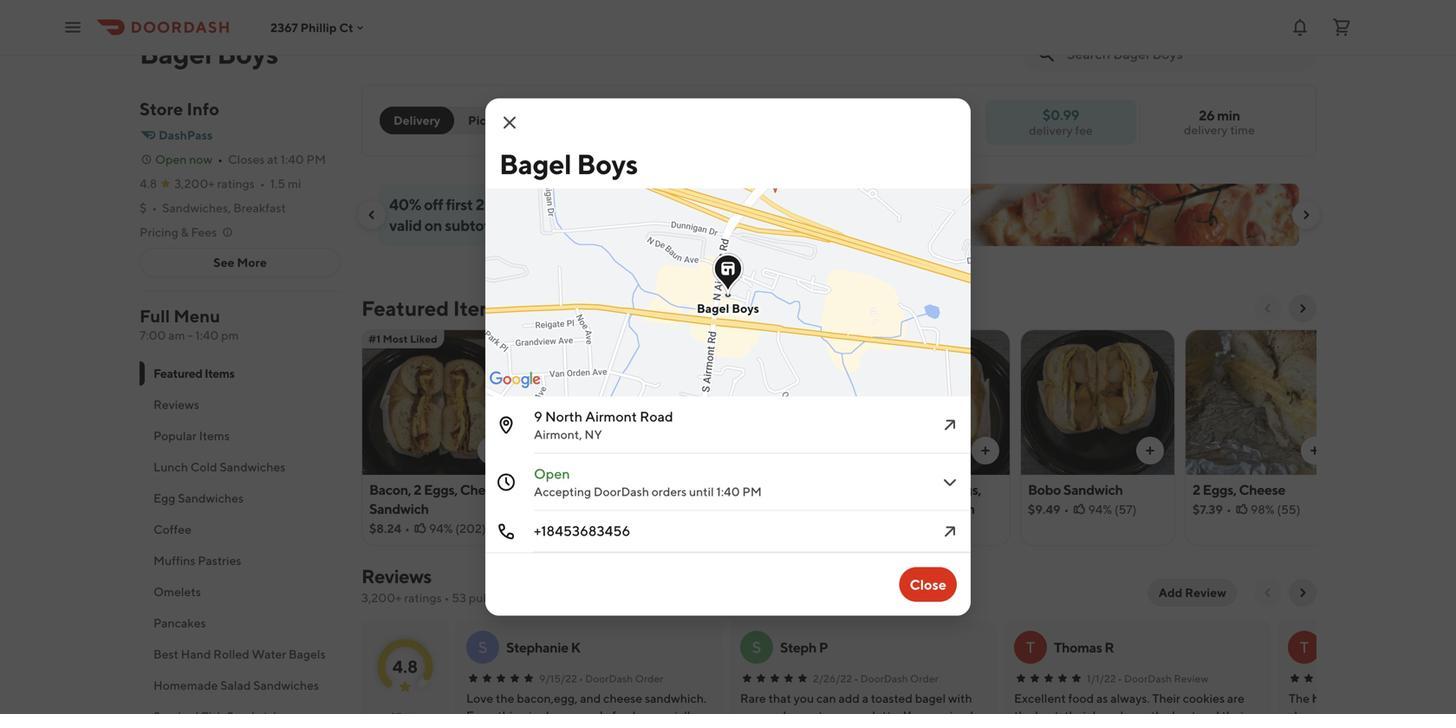 Task type: describe. For each thing, give the bounding box(es) containing it.
best hand rolled water bagels
[[153, 647, 326, 661]]

most for bagel
[[549, 333, 574, 345]]

bacon,
[[369, 481, 411, 498]]

9 north airmont road airmont, ny
[[534, 408, 673, 442]]

add review
[[1159, 585, 1226, 600]]

3,200+ inside reviews 3,200+ ratings • 53 public reviews
[[361, 591, 402, 605]]

cheese for bagel with cream cheese
[[534, 501, 580, 517]]

ratings inside reviews 3,200+ ratings • 53 public reviews
[[404, 591, 442, 605]]

sandwich inside sausage, 2 eggs, cheese sandwich
[[747, 501, 807, 517]]

#1
[[368, 333, 381, 345]]

delivery inside $0.99 delivery fee
[[1029, 123, 1073, 137]]

steph
[[780, 639, 816, 656]]

rancheros
[[1353, 691, 1405, 705]]

• right "9/15/22"
[[579, 673, 583, 685]]

phillip
[[300, 20, 337, 34]]

eggs, inside taylor ham, 2 eggs, cheese, sandwich 97% (78)
[[947, 481, 981, 498]]

3,200+ ratings •
[[174, 176, 265, 191]]

2 eggs, cheese
[[1193, 481, 1285, 498]]

info
[[187, 99, 219, 119]]

huevos rancheros platter button
[[1312, 690, 1443, 707]]

sausage, 2 eggs, cheese sandwich
[[699, 481, 807, 517]]

2/26/22
[[813, 673, 852, 685]]

eggs, inside sausage, 2 eggs, cheese sandwich
[[766, 481, 799, 498]]

more
[[237, 255, 267, 270]]

to
[[554, 195, 569, 214]]

coffee button
[[140, 514, 341, 545]]

sandwich inside bacon, 2 eggs, cheese sandwich
[[369, 501, 429, 517]]

• right $
[[152, 201, 157, 215]]

thomas
[[1054, 639, 1102, 656]]

salad
[[220, 678, 251, 692]]

pancakes button
[[140, 608, 341, 639]]

• doordash review
[[1118, 673, 1209, 685]]

popular items
[[153, 429, 230, 443]]

open for open accepting doordash orders until 1:40 pm
[[534, 465, 570, 482]]

$5.49
[[534, 521, 567, 536]]

orders inside 40% off first 2 orders up to $10 off with 40welcome, valid on subtotals $15
[[487, 195, 531, 214]]

1 vertical spatial 4.8
[[392, 657, 418, 677]]

water
[[252, 647, 286, 661]]

valid
[[389, 216, 422, 234]]

2 t from the left
[[1300, 638, 1309, 657]]

doordash inside open accepting doordash orders until 1:40 pm
[[594, 484, 649, 499]]

order for k
[[635, 673, 663, 685]]

53
[[452, 591, 466, 605]]

• right $5.49
[[570, 521, 575, 536]]

1:40 for full menu
[[195, 328, 219, 342]]

review inside button
[[1185, 585, 1226, 600]]

• right the now
[[218, 152, 223, 166]]

2 inside taylor ham, 2 eggs, cheese, sandwich 97% (78)
[[937, 481, 945, 498]]

rolled
[[213, 647, 249, 661]]

$ • sandwiches, breakfast
[[140, 201, 286, 215]]

dashpass
[[159, 128, 213, 142]]

2367 phillip ct button
[[270, 20, 367, 34]]

bagels
[[289, 647, 326, 661]]

• right $8.24
[[405, 521, 410, 536]]

1.5 mi
[[270, 176, 301, 191]]

7:00
[[140, 328, 166, 342]]

26
[[1199, 107, 1215, 124]]

0 vertical spatial next button of carousel image
[[1299, 208, 1313, 222]]

4 eggs, from the left
[[1203, 481, 1236, 498]]

bacon, 2 eggs, cheese sandwich
[[369, 481, 506, 517]]

featured inside heading
[[361, 296, 449, 321]]

closes
[[228, 152, 265, 166]]

2 inside sausage, 2 eggs, cheese sandwich
[[755, 481, 763, 498]]

#2
[[533, 333, 547, 345]]

• right 1/1/22
[[1118, 673, 1122, 685]]

with inside the bagel with cream cheese
[[571, 481, 598, 498]]

1 off from the left
[[424, 195, 443, 214]]

9/15/22
[[539, 673, 577, 685]]

road
[[640, 408, 673, 425]]

see more button
[[140, 249, 340, 276]]

s for steph p
[[752, 638, 761, 657]]

sandwich up the '94% (57)'
[[1063, 481, 1123, 498]]

reviews
[[505, 591, 547, 605]]

2 off from the left
[[599, 195, 619, 214]]

pricing & fees button
[[140, 224, 234, 241]]

3 liked from the left
[[741, 333, 769, 345]]

0 horizontal spatial featured
[[153, 366, 202, 380]]

k
[[571, 639, 580, 656]]

9
[[534, 408, 542, 425]]

taylor
[[863, 481, 900, 498]]

orders inside open accepting doordash orders until 1:40 pm
[[652, 484, 687, 499]]

items inside button
[[199, 429, 230, 443]]

huevos rancheros platter
[[1312, 691, 1443, 705]]

bagel with cream cheese image
[[527, 329, 680, 475]]

-
[[188, 328, 193, 342]]

muffins
[[153, 553, 195, 568]]

• inside reviews 3,200+ ratings • 53 public reviews
[[444, 591, 449, 605]]

omelets
[[153, 585, 201, 599]]

best hand rolled water bagels button
[[140, 639, 341, 670]]

first
[[446, 195, 473, 214]]

powered by google image
[[490, 371, 541, 389]]

delivery inside 26 min delivery time
[[1184, 123, 1228, 137]]

public
[[469, 591, 503, 605]]

click item image
[[939, 521, 960, 542]]

close bagel boys image
[[499, 112, 520, 133]]

• right 2/26/22
[[854, 673, 858, 685]]

most for bacon,
[[383, 333, 408, 345]]

next image
[[1296, 586, 1310, 600]]

98% (55)
[[1250, 502, 1300, 517]]

featured items heading
[[361, 295, 507, 322]]

s for stephanie k
[[478, 638, 487, 657]]

stephanie
[[506, 639, 568, 656]]

order for p
[[910, 673, 938, 685]]

doordash for thomas r
[[1124, 673, 1172, 685]]

open now
[[155, 152, 212, 166]]

26 min delivery time
[[1184, 107, 1255, 137]]

4 add item to cart image from the left
[[978, 444, 992, 458]]

sandwiches,
[[162, 201, 231, 215]]

at
[[267, 152, 278, 166]]

sausage, 2 eggs, cheese sandwich image
[[692, 329, 845, 475]]

0 vertical spatial featured items
[[361, 296, 507, 321]]

#2 most liked
[[533, 333, 604, 345]]

open for open now
[[155, 152, 187, 166]]

bagel boys dialog
[[280, 95, 1167, 616]]

homemade salad sandwiches
[[153, 678, 319, 692]]

0 vertical spatial 1:40
[[281, 152, 304, 166]]

lunch cold sandwiches button
[[140, 452, 341, 483]]

0 items, open order cart image
[[1331, 17, 1352, 38]]

2367 phillip ct
[[270, 20, 353, 34]]

2 eggs, cheese image
[[1186, 329, 1339, 475]]

#3
[[698, 333, 712, 345]]

stephanie k
[[506, 639, 580, 656]]

doordash for stephanie k
[[585, 673, 633, 685]]

$9.49
[[1028, 502, 1061, 517]]

cold
[[190, 460, 217, 474]]

muffins pastries
[[153, 553, 241, 568]]

(78)
[[948, 521, 970, 536]]

(57)
[[1114, 502, 1137, 517]]

airmont,
[[534, 427, 582, 442]]

doordash for steph p
[[860, 673, 908, 685]]

0 vertical spatial 4.8
[[140, 176, 157, 191]]

98%
[[1250, 502, 1275, 517]]

cheese for bacon, 2 eggs, cheese sandwich
[[460, 481, 506, 498]]

pricing
[[140, 225, 178, 239]]

ham,
[[903, 481, 935, 498]]

• doordash order for stephanie k
[[579, 673, 663, 685]]

add
[[1159, 585, 1182, 600]]

sandwiches for salad
[[253, 678, 319, 692]]

(202)
[[455, 521, 486, 536]]



Task type: vqa. For each thing, say whether or not it's contained in the screenshot.
FROM
no



Task type: locate. For each thing, give the bounding box(es) containing it.
Delivery radio
[[380, 107, 454, 134]]

featured items up #1 most liked
[[361, 296, 507, 321]]

3,200+ down reviews link
[[361, 591, 402, 605]]

huevos
[[1312, 691, 1350, 705]]

1 liked from the left
[[410, 333, 437, 345]]

1 vertical spatial ratings
[[404, 591, 442, 605]]

1 horizontal spatial s
[[752, 638, 761, 657]]

now
[[189, 152, 212, 166]]

0 vertical spatial items
[[453, 296, 507, 321]]

Item Search search field
[[1067, 44, 1303, 63]]

5 add item to cart image from the left
[[1143, 444, 1157, 458]]

most right #3
[[714, 333, 739, 345]]

store
[[140, 99, 183, 119]]

eggs, inside bacon, 2 eggs, cheese sandwich
[[424, 481, 458, 498]]

• left '1.5'
[[260, 176, 265, 191]]

liked right #3
[[741, 333, 769, 345]]

reviews for reviews 3,200+ ratings • 53 public reviews
[[361, 565, 431, 588]]

2 vertical spatial sandwiches
[[253, 678, 319, 692]]

reviews down $8.24
[[361, 565, 431, 588]]

0 vertical spatial click item image
[[939, 415, 960, 436]]

1 horizontal spatial t
[[1300, 638, 1309, 657]]

popular
[[153, 429, 197, 443]]

s
[[478, 638, 487, 657], [752, 638, 761, 657]]

with left the cream
[[571, 481, 598, 498]]

0 vertical spatial reviews
[[153, 397, 199, 412]]

2 click item image from the top
[[939, 472, 960, 493]]

0 horizontal spatial reviews
[[153, 397, 199, 412]]

subtotals
[[445, 216, 508, 234]]

1 vertical spatial featured
[[153, 366, 202, 380]]

items
[[453, 296, 507, 321], [205, 366, 235, 380], [199, 429, 230, 443]]

1:40 for open
[[716, 484, 740, 499]]

sandwich down sausage,
[[747, 501, 807, 517]]

2 right ham,
[[937, 481, 945, 498]]

pickup
[[468, 113, 507, 127]]

open up accepting
[[534, 465, 570, 482]]

review right "add"
[[1185, 585, 1226, 600]]

orders
[[487, 195, 531, 214], [652, 484, 687, 499]]

1:40 right at
[[281, 152, 304, 166]]

items up lunch cold sandwiches
[[199, 429, 230, 443]]

click item image for orders
[[939, 472, 960, 493]]

select promotional banner element
[[815, 246, 863, 277]]

2 right the bacon,
[[414, 481, 421, 498]]

previous image
[[1261, 586, 1275, 600]]

1 click item image from the top
[[939, 415, 960, 436]]

reviews inside reviews 3,200+ ratings • 53 public reviews
[[361, 565, 431, 588]]

add item to cart image for #1 most liked
[[484, 444, 498, 458]]

min
[[1217, 107, 1240, 124]]

orders left until
[[652, 484, 687, 499]]

doordash up 93% (138)
[[594, 484, 649, 499]]

+18453683456
[[534, 523, 630, 539]]

3 most from the left
[[714, 333, 739, 345]]

review down add review button
[[1174, 673, 1209, 685]]

ny
[[584, 427, 602, 442]]

1 horizontal spatial 4.8
[[392, 657, 418, 677]]

40welcome,
[[654, 195, 760, 214]]

• right $7.39
[[1226, 502, 1231, 517]]

homemade
[[153, 678, 218, 692]]

bobo
[[1028, 481, 1061, 498]]

eggs, right sausage,
[[766, 481, 799, 498]]

• down bobo sandwich on the bottom right
[[1064, 502, 1069, 517]]

until
[[689, 484, 714, 499]]

add item to cart image for #3 most liked
[[814, 444, 828, 458]]

bobo sandwich image
[[1021, 329, 1174, 475]]

2 inside 40% off first 2 orders up to $10 off with 40welcome, valid on subtotals $15
[[476, 195, 484, 214]]

0 horizontal spatial 94%
[[429, 521, 453, 536]]

delivery left the fee
[[1029, 123, 1073, 137]]

cheese up (202)
[[460, 481, 506, 498]]

featured
[[361, 296, 449, 321], [153, 366, 202, 380]]

94% (57)
[[1088, 502, 1137, 517]]

94% down bacon, 2 eggs, cheese sandwich
[[429, 521, 453, 536]]

reviews 3,200+ ratings • 53 public reviews
[[361, 565, 547, 605]]

lunch
[[153, 460, 188, 474]]

2 right sausage,
[[755, 481, 763, 498]]

2 vertical spatial 1:40
[[716, 484, 740, 499]]

pm inside open accepting doordash orders until 1:40 pm
[[742, 484, 762, 499]]

am
[[168, 328, 185, 342]]

1 vertical spatial pm
[[742, 484, 762, 499]]

0 vertical spatial review
[[1185, 585, 1226, 600]]

add item to cart image for #2 most liked
[[649, 444, 663, 458]]

0 horizontal spatial ratings
[[217, 176, 255, 191]]

sandwiches for cold
[[220, 460, 285, 474]]

2 liked from the left
[[577, 333, 604, 345]]

•
[[218, 152, 223, 166], [260, 176, 265, 191], [152, 201, 157, 215], [1064, 502, 1069, 517], [1226, 502, 1231, 517], [405, 521, 410, 536], [570, 521, 575, 536], [444, 591, 449, 605], [579, 673, 583, 685], [854, 673, 858, 685], [1118, 673, 1122, 685]]

0 horizontal spatial featured items
[[153, 366, 235, 380]]

0 horizontal spatial • doordash order
[[579, 673, 663, 685]]

fee
[[1075, 123, 1093, 137]]

pm right until
[[742, 484, 762, 499]]

1 order from the left
[[635, 673, 663, 685]]

2 right first
[[476, 195, 484, 214]]

2 vertical spatial items
[[199, 429, 230, 443]]

eggs, up the (78)
[[947, 481, 981, 498]]

1 horizontal spatial 94%
[[1088, 502, 1112, 517]]

pastries
[[198, 553, 241, 568]]

1:40 right until
[[716, 484, 740, 499]]

sausage,
[[699, 481, 753, 498]]

1:40 right -
[[195, 328, 219, 342]]

1 horizontal spatial with
[[621, 195, 652, 214]]

homemade salad sandwiches button
[[140, 670, 341, 701]]

previous button of carousel image
[[365, 208, 379, 222]]

egg
[[153, 491, 175, 505]]

0 vertical spatial ratings
[[217, 176, 255, 191]]

2 s from the left
[[752, 638, 761, 657]]

94%
[[1088, 502, 1112, 517], [429, 521, 453, 536]]

with inside 40% off first 2 orders up to $10 off with 40welcome, valid on subtotals $15
[[621, 195, 652, 214]]

$10
[[571, 195, 597, 214]]

94% (202)
[[429, 521, 486, 536]]

taylor ham, 2 eggs, cheese, sandwich image
[[856, 329, 1010, 475]]

4.8
[[140, 176, 157, 191], [392, 657, 418, 677]]

liked for with
[[577, 333, 604, 345]]

1 eggs, from the left
[[424, 481, 458, 498]]

0 vertical spatial with
[[621, 195, 652, 214]]

s down public
[[478, 638, 487, 657]]

93%
[[594, 521, 618, 536]]

sandwiches down cold
[[178, 491, 244, 505]]

pancakes
[[153, 616, 206, 630]]

0 horizontal spatial t
[[1026, 638, 1035, 657]]

1 horizontal spatial most
[[549, 333, 574, 345]]

reviews
[[153, 397, 199, 412], [361, 565, 431, 588]]

eggs, up $7.39
[[1203, 481, 1236, 498]]

r
[[1105, 639, 1114, 656]]

thomas r
[[1054, 639, 1114, 656]]

open inside open accepting doordash orders until 1:40 pm
[[534, 465, 570, 482]]

1 t from the left
[[1026, 638, 1035, 657]]

notification bell image
[[1290, 17, 1310, 38]]

map region
[[280, 95, 1167, 539]]

featured up #1 most liked
[[361, 296, 449, 321]]

0 vertical spatial pm
[[306, 152, 326, 166]]

1 vertical spatial items
[[205, 366, 235, 380]]

add item to cart image
[[1308, 444, 1322, 458]]

93% (138)
[[594, 521, 647, 536]]

2 horizontal spatial most
[[714, 333, 739, 345]]

1 horizontal spatial 1:40
[[281, 152, 304, 166]]

$8.24
[[369, 521, 401, 536]]

items up reviews button
[[205, 366, 235, 380]]

0 horizontal spatial 1:40
[[195, 328, 219, 342]]

with right $10
[[621, 195, 652, 214]]

off
[[424, 195, 443, 214], [599, 195, 619, 214]]

eggs, up "94% (202)"
[[424, 481, 458, 498]]

0 horizontal spatial s
[[478, 638, 487, 657]]

see more
[[213, 255, 267, 270]]

0 horizontal spatial pm
[[306, 152, 326, 166]]

reviews link
[[361, 565, 431, 588]]

reviews for reviews
[[153, 397, 199, 412]]

sandwich inside taylor ham, 2 eggs, cheese, sandwich 97% (78)
[[915, 501, 975, 517]]

open menu image
[[62, 17, 83, 38]]

0 horizontal spatial off
[[424, 195, 443, 214]]

sandwiches inside 'button'
[[178, 491, 244, 505]]

1 most from the left
[[383, 333, 408, 345]]

• left the 53
[[444, 591, 449, 605]]

1 add item to cart image from the left
[[484, 444, 498, 458]]

eggs,
[[424, 481, 458, 498], [766, 481, 799, 498], [947, 481, 981, 498], [1203, 481, 1236, 498]]

sandwiches down popular items button
[[220, 460, 285, 474]]

1 s from the left
[[478, 638, 487, 657]]

pm right at
[[306, 152, 326, 166]]

1 vertical spatial next button of carousel image
[[1296, 302, 1310, 315]]

0 horizontal spatial with
[[571, 481, 598, 498]]

pm
[[306, 152, 326, 166], [742, 484, 762, 499]]

40% off first 2 orders up to $10 off with 40welcome, valid on subtotals $15
[[389, 195, 760, 234]]

muffins pastries button
[[140, 545, 341, 576]]

p
[[819, 639, 828, 656]]

0 vertical spatial featured
[[361, 296, 449, 321]]

1 vertical spatial 3,200+
[[361, 591, 402, 605]]

2 add item to cart image from the left
[[649, 444, 663, 458]]

click item image
[[939, 415, 960, 436], [939, 472, 960, 493]]

94% for 2
[[429, 521, 453, 536]]

0 vertical spatial 3,200+
[[174, 176, 215, 191]]

1 horizontal spatial pm
[[742, 484, 762, 499]]

orders up '$15'
[[487, 195, 531, 214]]

0 vertical spatial orders
[[487, 195, 531, 214]]

egg sandwiches button
[[140, 483, 341, 514]]

most right #1
[[383, 333, 408, 345]]

t left thomas
[[1026, 638, 1035, 657]]

doordash right 1/1/22
[[1124, 673, 1172, 685]]

up
[[533, 195, 552, 214]]

Pickup radio
[[444, 107, 521, 134]]

2 up $7.39
[[1193, 481, 1200, 498]]

1 vertical spatial orders
[[652, 484, 687, 499]]

sandwich up the 97%
[[915, 501, 975, 517]]

1 vertical spatial 94%
[[429, 521, 453, 536]]

1 vertical spatial with
[[571, 481, 598, 498]]

open down dashpass
[[155, 152, 187, 166]]

add item to cart image
[[484, 444, 498, 458], [649, 444, 663, 458], [814, 444, 828, 458], [978, 444, 992, 458], [1143, 444, 1157, 458]]

0 horizontal spatial liked
[[410, 333, 437, 345]]

0 horizontal spatial 4.8
[[140, 176, 157, 191]]

cheese inside bacon, 2 eggs, cheese sandwich
[[460, 481, 506, 498]]

1 horizontal spatial orders
[[652, 484, 687, 499]]

bagel with cream cheese
[[534, 481, 642, 517]]

delivery
[[393, 113, 440, 127]]

40%
[[389, 195, 421, 214]]

2 horizontal spatial liked
[[741, 333, 769, 345]]

cheese down sausage,
[[699, 501, 745, 517]]

0 horizontal spatial orders
[[487, 195, 531, 214]]

0 vertical spatial 94%
[[1088, 502, 1112, 517]]

1:40 inside open accepting doordash orders until 1:40 pm
[[716, 484, 740, 499]]

1 vertical spatial 1:40
[[195, 328, 219, 342]]

2 most from the left
[[549, 333, 574, 345]]

north
[[545, 408, 582, 425]]

doordash right "9/15/22"
[[585, 673, 633, 685]]

1 horizontal spatial off
[[599, 195, 619, 214]]

3 eggs, from the left
[[947, 481, 981, 498]]

3,200+ up sandwiches,
[[174, 176, 215, 191]]

94% for sandwich
[[1088, 502, 1112, 517]]

sandwich down the bacon,
[[369, 501, 429, 517]]

1 vertical spatial sandwiches
[[178, 491, 244, 505]]

liked for 2
[[410, 333, 437, 345]]

2 order from the left
[[910, 673, 938, 685]]

1 horizontal spatial delivery
[[1184, 123, 1228, 137]]

items inside heading
[[453, 296, 507, 321]]

#1 most liked
[[368, 333, 437, 345]]

on
[[424, 216, 442, 234]]

pricing & fees
[[140, 225, 217, 239]]

items up powered by google image
[[453, 296, 507, 321]]

featured items down -
[[153, 366, 235, 380]]

time
[[1230, 123, 1255, 137]]

egg sandwiches
[[153, 491, 244, 505]]

2 inside bacon, 2 eggs, cheese sandwich
[[414, 481, 421, 498]]

bacon, 2 eggs, cheese sandwich image
[[362, 329, 516, 475]]

0 horizontal spatial delivery
[[1029, 123, 1073, 137]]

1 horizontal spatial • doordash order
[[854, 673, 938, 685]]

1 horizontal spatial featured
[[361, 296, 449, 321]]

2
[[476, 195, 484, 214], [414, 481, 421, 498], [755, 481, 763, 498], [937, 481, 945, 498], [1193, 481, 1200, 498]]

1 horizontal spatial 3,200+
[[361, 591, 402, 605]]

liked down featured items heading
[[410, 333, 437, 345]]

1 horizontal spatial featured items
[[361, 296, 507, 321]]

reviews inside button
[[153, 397, 199, 412]]

0 horizontal spatial open
[[155, 152, 187, 166]]

featured down am
[[153, 366, 202, 380]]

previous button of carousel image
[[1261, 302, 1275, 315]]

t down next icon
[[1300, 638, 1309, 657]]

94% left (57)
[[1088, 502, 1112, 517]]

cheese,
[[863, 501, 913, 517]]

off up on
[[424, 195, 443, 214]]

1 horizontal spatial open
[[534, 465, 570, 482]]

fees
[[191, 225, 217, 239]]

bagel inside the bagel with cream cheese
[[534, 481, 569, 498]]

1 vertical spatial reviews
[[361, 565, 431, 588]]

2 horizontal spatial 1:40
[[716, 484, 740, 499]]

2 eggs, from the left
[[766, 481, 799, 498]]

(55)
[[1277, 502, 1300, 517]]

coffee
[[153, 522, 192, 536]]

0 horizontal spatial order
[[635, 673, 663, 685]]

t
[[1026, 638, 1035, 657], [1300, 638, 1309, 657]]

$15
[[511, 216, 535, 234]]

featured items
[[361, 296, 507, 321], [153, 366, 235, 380]]

omelets button
[[140, 576, 341, 608]]

1:40 inside full menu 7:00 am - 1:40 pm
[[195, 328, 219, 342]]

1 vertical spatial open
[[534, 465, 570, 482]]

3 add item to cart image from the left
[[814, 444, 828, 458]]

cheese for sausage, 2 eggs, cheese sandwich
[[699, 501, 745, 517]]

ratings down reviews link
[[404, 591, 442, 605]]

1 horizontal spatial ratings
[[404, 591, 442, 605]]

2 • doordash order from the left
[[854, 673, 938, 685]]

• doordash order right 2/26/22
[[854, 673, 938, 685]]

s left the steph
[[752, 638, 761, 657]]

0 horizontal spatial 3,200+
[[174, 176, 215, 191]]

most right #2
[[549, 333, 574, 345]]

1 • doordash order from the left
[[579, 673, 663, 685]]

doordash right 2/26/22
[[860, 673, 908, 685]]

• doordash order down k
[[579, 673, 663, 685]]

reviews up popular
[[153, 397, 199, 412]]

popular items button
[[140, 420, 341, 452]]

• doordash order for steph p
[[854, 673, 938, 685]]

ratings down closes
[[217, 176, 255, 191]]

open
[[155, 152, 187, 166], [534, 465, 570, 482]]

boys
[[217, 37, 278, 70], [577, 148, 638, 180], [732, 301, 759, 315], [732, 301, 759, 315]]

click item image for road
[[939, 415, 960, 436]]

next button of carousel image
[[1299, 208, 1313, 222], [1296, 302, 1310, 315]]

cheese up 98%
[[1239, 481, 1285, 498]]

cheese inside the bagel with cream cheese
[[534, 501, 580, 517]]

1 vertical spatial review
[[1174, 673, 1209, 685]]

off right $10
[[599, 195, 619, 214]]

cheese down accepting
[[534, 501, 580, 517]]

liked right #2
[[577, 333, 604, 345]]

0 horizontal spatial most
[[383, 333, 408, 345]]

sandwiches down water
[[253, 678, 319, 692]]

order methods option group
[[380, 107, 521, 134]]

1 horizontal spatial order
[[910, 673, 938, 685]]

0 vertical spatial open
[[155, 152, 187, 166]]

bobo sandwich
[[1028, 481, 1123, 498]]

see
[[213, 255, 234, 270]]

delivery left time
[[1184, 123, 1228, 137]]

sandwiches
[[220, 460, 285, 474], [178, 491, 244, 505], [253, 678, 319, 692]]

0 vertical spatial sandwiches
[[220, 460, 285, 474]]

1 horizontal spatial liked
[[577, 333, 604, 345]]

1 vertical spatial featured items
[[153, 366, 235, 380]]

1 vertical spatial click item image
[[939, 472, 960, 493]]

1 horizontal spatial reviews
[[361, 565, 431, 588]]

cheese inside sausage, 2 eggs, cheese sandwich
[[699, 501, 745, 517]]



